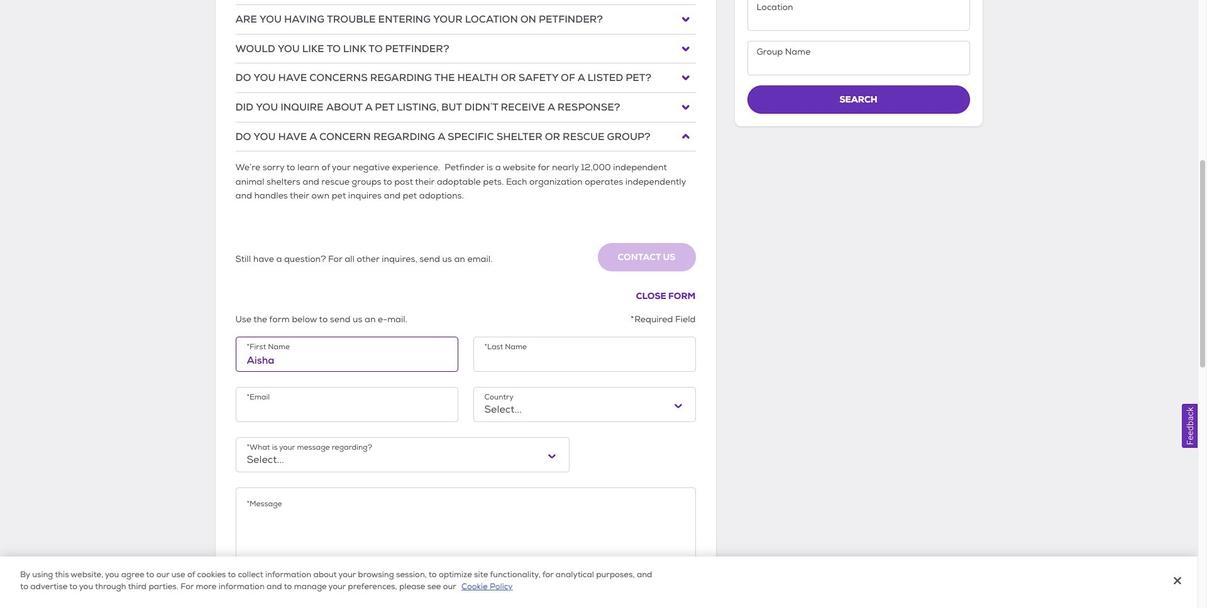 Task type: vqa. For each thing, say whether or not it's contained in the screenshot.
Stacy, Adoptable, Young Female Domestic Short Hair, In Fresno, Ca. image
no



Task type: describe. For each thing, give the bounding box(es) containing it.
22512 image
[[682, 74, 690, 82]]

4 22512 image from the top
[[682, 133, 690, 140]]



Task type: locate. For each thing, give the bounding box(es) containing it.
22512 image
[[682, 16, 690, 23], [682, 45, 690, 53], [682, 104, 690, 111], [682, 133, 690, 140]]

privacy alert dialog
[[0, 557, 1198, 609]]

None text field
[[748, 0, 970, 31], [247, 353, 447, 368], [748, 0, 970, 31], [247, 353, 447, 368]]

2 22512 image from the top
[[682, 45, 690, 53]]

1 22512 image from the top
[[682, 16, 690, 23]]

None text field
[[748, 41, 970, 76], [247, 510, 685, 561], [748, 41, 970, 76], [247, 510, 685, 561]]

3 22512 image from the top
[[682, 104, 690, 111]]



